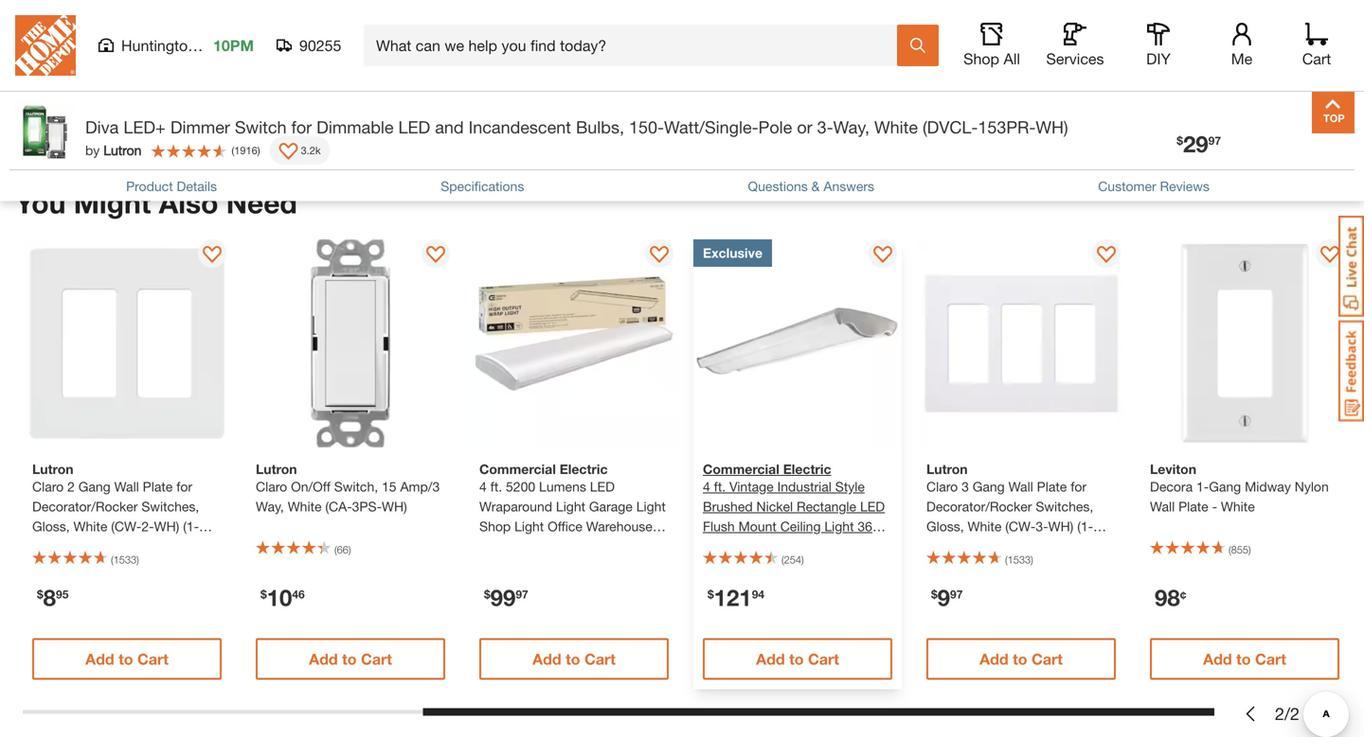 Task type: vqa. For each thing, say whether or not it's contained in the screenshot.


Task type: describe. For each thing, give the bounding box(es) containing it.
$ 10 46
[[261, 584, 305, 611]]

0 vertical spatial way,
[[833, 117, 870, 137]]

details
[[177, 178, 217, 194]]

claro for 8
[[32, 479, 64, 495]]

commercial electric 4 ft. vintage industrial style brushed nickel rectangle led flush mount ceiling light 3600 lumens 3000k 4000k 5000k
[[703, 462, 887, 554]]

warehouse
[[586, 519, 653, 535]]

flush
[[703, 519, 735, 535]]

leviton
[[1150, 462, 1196, 477]]

claro for 10
[[256, 479, 287, 495]]

-
[[1212, 499, 1217, 515]]

3.2k
[[301, 144, 321, 157]]

incandescent
[[469, 117, 571, 137]]

3
[[962, 479, 969, 495]]

36
[[56, 4, 69, 18]]

switches, for 8
[[141, 499, 199, 515]]

and
[[435, 117, 464, 137]]

$ 9 97
[[931, 584, 963, 611]]

(cw- for 8
[[111, 519, 142, 535]]

5000k
[[838, 539, 876, 554]]

decora
[[1150, 479, 1193, 495]]

lutron claro 3 gang wall plate for decorator/rocker switches, gloss, white (cw-3-wh) (1- pack)
[[926, 462, 1093, 554]]

led for lumens
[[590, 479, 615, 495]]

46
[[292, 588, 305, 601]]

diva led+ dimmer switch for dimmable led and incandescent bulbs, 150-watt/single-pole or 3-way, white (dvcl-153pr-wh)
[[85, 117, 1068, 137]]

switches, for 9
[[1036, 499, 1093, 515]]

gloss, for 9
[[926, 519, 964, 535]]

8
[[43, 584, 56, 611]]

) for 8
[[137, 554, 139, 566]]

$ 121 94
[[708, 584, 765, 611]]

10pm
[[213, 36, 254, 54]]

(1- for 9
[[1077, 519, 1093, 535]]

$ 99 97
[[484, 584, 528, 611]]

wall for 8
[[114, 479, 139, 495]]

3600
[[858, 519, 887, 535]]

nickel
[[756, 499, 793, 515]]

reviews
[[1160, 178, 1210, 194]]

3 display image from the left
[[650, 246, 669, 265]]

(cw- for 9
[[1005, 519, 1036, 535]]

watt/single-
[[664, 117, 758, 137]]

( for 9
[[1005, 554, 1008, 566]]

also
[[159, 186, 218, 220]]

ft. for vintage
[[714, 479, 726, 495]]

4 for 4 ft. 5200 lumens led wraparound light garage light shop light office warehouse lighting 120-277v 4000k bright white
[[479, 479, 487, 495]]

display image for 8
[[203, 246, 222, 265]]

0 horizontal spatial 3-
[[817, 117, 833, 137]]

2 / 2
[[1275, 704, 1300, 724]]

150-
[[629, 117, 664, 137]]

the home depot logo image
[[15, 15, 76, 76]]

$ for 6
[[37, 4, 43, 18]]

$ for 121
[[708, 588, 714, 601]]

on/off
[[291, 479, 330, 495]]

rectangle
[[797, 499, 856, 515]]

66
[[337, 544, 349, 556]]

/
[[1285, 704, 1290, 724]]

by
[[85, 143, 100, 158]]

94
[[752, 588, 765, 601]]

98 ¢
[[1155, 584, 1186, 611]]

lumens inside commercial electric 4 ft. 5200 lumens led wraparound light garage light shop light office warehouse lighting 120-277v 4000k bright white
[[539, 479, 586, 495]]

$ 8 95
[[37, 584, 69, 611]]

industrial
[[777, 479, 832, 495]]

product image image
[[14, 100, 76, 162]]

bulbs,
[[576, 117, 624, 137]]

$ 29 97
[[1177, 130, 1221, 157]]

121
[[714, 584, 752, 611]]

17
[[1161, 1, 1186, 28]]

( 1533 ) for 8
[[111, 554, 139, 566]]

120-
[[530, 539, 558, 554]]

dimmable
[[317, 117, 394, 137]]

3- inside lutron claro 3 gang wall plate for decorator/rocker switches, gloss, white (cw-3-wh) (1- pack)
[[1036, 519, 1048, 535]]

(1- for 8
[[183, 519, 199, 535]]

2-
[[141, 519, 154, 535]]

led+
[[123, 117, 166, 137]]

white inside lutron claro on/off switch, 15 amp/3 way, white (ca-3ps-wh)
[[288, 499, 322, 515]]

(ca-
[[325, 499, 352, 515]]

by lutron
[[85, 143, 142, 158]]

garage
[[589, 499, 633, 515]]

might
[[74, 186, 151, 220]]

lutron for 10
[[256, 462, 297, 477]]

wraparound
[[479, 499, 552, 515]]

) for 9
[[1031, 554, 1033, 566]]

specifications
[[441, 178, 524, 194]]

office
[[548, 519, 583, 535]]

90255
[[299, 36, 341, 54]]

2 for 2
[[1290, 704, 1300, 724]]

bright
[[632, 539, 668, 554]]

lutron for 9
[[926, 462, 968, 477]]

39
[[714, 1, 739, 28]]

254
[[784, 554, 801, 566]]

$ 6 36
[[37, 1, 69, 28]]

99
[[490, 584, 516, 611]]

services button
[[1045, 23, 1106, 68]]

4000k for light
[[796, 539, 834, 554]]

$ for 9
[[931, 588, 938, 601]]

gloss, for 8
[[32, 519, 70, 535]]

$ for 10
[[261, 588, 267, 601]]

answers
[[824, 178, 874, 194]]

1 horizontal spatial for
[[291, 117, 312, 137]]

all
[[1004, 50, 1020, 68]]

claro on/off switch, 15 amp/3 way, white (ca-3ps-wh) image
[[246, 239, 455, 448]]

1533 for 9
[[1008, 554, 1031, 566]]

15
[[382, 479, 397, 495]]

display image for 9
[[1097, 246, 1116, 265]]

277v
[[558, 539, 586, 554]]

What can we help you find today? search field
[[376, 26, 896, 65]]

lighting
[[479, 539, 527, 554]]

5 display image from the left
[[1321, 246, 1340, 265]]

or
[[797, 117, 812, 137]]

white inside lutron claro 2 gang wall plate for decorator/rocker switches, gloss, white (cw-2-wh) (1- pack)
[[73, 519, 107, 535]]

live chat image
[[1339, 216, 1364, 317]]

electric for lumens
[[560, 462, 608, 477]]

next slide image
[[1317, 123, 1332, 139]]

97 for 99
[[516, 588, 528, 601]]

( for 121
[[782, 554, 784, 566]]

4 ft. 5200 lumens led wraparound light garage light shop light office warehouse lighting 120-277v 4000k bright white image
[[470, 239, 678, 448]]

wall inside leviton decora 1-gang midway nylon wall plate - white
[[1150, 499, 1175, 515]]

commercial for vintage
[[703, 462, 779, 477]]

brushed
[[703, 499, 753, 515]]

diy button
[[1128, 23, 1189, 68]]

98
[[1155, 584, 1180, 611]]

95
[[56, 588, 69, 601]]

diy
[[1146, 50, 1171, 68]]



Task type: locate. For each thing, give the bounding box(es) containing it.
decorator/rocker for 8
[[32, 499, 138, 515]]

1 horizontal spatial commercial
[[703, 462, 779, 477]]

0 vertical spatial led
[[398, 117, 430, 137]]

1-
[[1196, 479, 1209, 495]]

$ for 99
[[484, 588, 490, 601]]

2 inside lutron claro 2 gang wall plate for decorator/rocker switches, gloss, white (cw-2-wh) (1- pack)
[[67, 479, 75, 495]]

4000k inside commercial electric 4 ft. 5200 lumens led wraparound light garage light shop light office warehouse lighting 120-277v 4000k bright white
[[590, 539, 629, 554]]

way, left (ca-
[[256, 499, 284, 515]]

1 ( 1533 ) from the left
[[111, 554, 139, 566]]

2 pack) from the left
[[926, 539, 960, 554]]

cart
[[1302, 50, 1331, 68], [361, 67, 392, 85], [584, 67, 616, 85], [808, 67, 839, 85], [1032, 67, 1063, 85], [1255, 67, 1286, 85], [137, 651, 168, 669], [361, 651, 392, 669], [584, 651, 616, 669], [808, 651, 839, 669], [1032, 651, 1063, 669], [1255, 651, 1286, 669]]

0 vertical spatial shop
[[963, 50, 999, 68]]

1 vertical spatial 3-
[[1036, 519, 1048, 535]]

electric inside commercial electric 4 ft. 5200 lumens led wraparound light garage light shop light office warehouse lighting 120-277v 4000k bright white
[[560, 462, 608, 477]]

( for 10
[[334, 544, 337, 556]]

customer reviews button
[[1098, 177, 1210, 196], [1098, 177, 1210, 196]]

0 vertical spatial display image
[[279, 143, 298, 162]]

commercial inside "commercial electric 4 ft. vintage industrial style brushed nickel rectangle led flush mount ceiling light 3600 lumens 3000k 4000k 5000k"
[[703, 462, 779, 477]]

shop
[[963, 50, 999, 68], [479, 519, 511, 535]]

( 1916 )
[[232, 144, 260, 157]]

white left 2-
[[73, 519, 107, 535]]

huntington
[[121, 36, 196, 54]]

1 vertical spatial lumens
[[703, 539, 750, 554]]

me
[[1231, 50, 1253, 68]]

gloss, up 95
[[32, 519, 70, 535]]

wall inside lutron claro 3 gang wall plate for decorator/rocker switches, gloss, white (cw-3-wh) (1- pack)
[[1009, 479, 1033, 495]]

2 gloss, from the left
[[926, 519, 964, 535]]

midway
[[1245, 479, 1291, 495]]

leviton decora 1-gang midway nylon wall plate - white
[[1150, 462, 1329, 515]]

top button
[[1312, 91, 1355, 134]]

need
[[226, 186, 297, 220]]

1 vertical spatial display image
[[873, 246, 892, 265]]

4000k
[[590, 539, 629, 554], [796, 539, 834, 554]]

pack) for 8
[[32, 539, 65, 554]]

4000k down the ceiling
[[796, 539, 834, 554]]

ceiling
[[780, 519, 821, 535]]

white down 3
[[968, 519, 1002, 535]]

commercial up 5200
[[479, 462, 556, 477]]

light
[[556, 499, 585, 515], [636, 499, 666, 515], [514, 519, 544, 535], [825, 519, 854, 535]]

previous slide image
[[1243, 707, 1258, 722]]

claro 2 gang wall plate for decorator/rocker switches, gloss, white (cw-2-wh) (1-pack) image
[[23, 239, 231, 448]]

ft. left 5200
[[490, 479, 502, 495]]

0 horizontal spatial 2
[[67, 479, 75, 495]]

add to cart
[[309, 67, 392, 85], [533, 67, 616, 85], [756, 67, 839, 85], [980, 67, 1063, 85], [1203, 67, 1286, 85], [85, 651, 168, 669], [309, 651, 392, 669], [533, 651, 616, 669], [756, 651, 839, 669], [980, 651, 1063, 669], [1203, 651, 1286, 669]]

4000k for warehouse
[[590, 539, 629, 554]]

1 horizontal spatial 97
[[950, 588, 963, 601]]

1 horizontal spatial 4
[[703, 479, 710, 495]]

2 ( 1533 ) from the left
[[1005, 554, 1033, 566]]

shop inside button
[[963, 50, 999, 68]]

gloss,
[[32, 519, 70, 535], [926, 519, 964, 535]]

feedback link image
[[1339, 320, 1364, 423]]

shop up lighting
[[479, 519, 511, 535]]

cart link
[[1296, 23, 1338, 68]]

wh) inside lutron claro 2 gang wall plate for decorator/rocker switches, gloss, white (cw-2-wh) (1- pack)
[[154, 519, 179, 535]]

pack) inside lutron claro 3 gang wall plate for decorator/rocker switches, gloss, white (cw-3-wh) (1- pack)
[[926, 539, 960, 554]]

1 horizontal spatial 4000k
[[796, 539, 834, 554]]

1 horizontal spatial 3-
[[1036, 519, 1048, 535]]

4 inside commercial electric 4 ft. 5200 lumens led wraparound light garage light shop light office warehouse lighting 120-277v 4000k bright white
[[479, 479, 487, 495]]

electric up industrial at the bottom right
[[783, 462, 831, 477]]

2 horizontal spatial gang
[[1209, 479, 1241, 495]]

2 ft. from the left
[[714, 479, 726, 495]]

0 horizontal spatial ( 1533 )
[[111, 554, 139, 566]]

2 (cw- from the left
[[1005, 519, 1036, 535]]

90255 button
[[277, 36, 342, 55]]

1 vertical spatial way,
[[256, 499, 284, 515]]

1 horizontal spatial ft.
[[714, 479, 726, 495]]

97 inside $ 99 97
[[516, 588, 528, 601]]

plate inside lutron claro 3 gang wall plate for decorator/rocker switches, gloss, white (cw-3-wh) (1- pack)
[[1037, 479, 1067, 495]]

for inside lutron claro 3 gang wall plate for decorator/rocker switches, gloss, white (cw-3-wh) (1- pack)
[[1071, 479, 1087, 495]]

(1- inside lutron claro 3 gang wall plate for decorator/rocker switches, gloss, white (cw-3-wh) (1- pack)
[[1077, 519, 1093, 535]]

lutron for 8
[[32, 462, 73, 477]]

claro inside lutron claro on/off switch, 15 amp/3 way, white (ca-3ps-wh)
[[256, 479, 287, 495]]

electric inside "commercial electric 4 ft. vintage industrial style brushed nickel rectangle led flush mount ceiling light 3600 lumens 3000k 4000k 5000k"
[[783, 462, 831, 477]]

claro 3 gang wall plate for decorator/rocker switches, gloss, white (cw-3-wh) (1-pack) image
[[917, 239, 1125, 448]]

$ inside $ 10 46
[[261, 588, 267, 601]]

pack)
[[32, 539, 65, 554], [926, 539, 960, 554]]

plate right 3
[[1037, 479, 1067, 495]]

2 decorator/rocker from the left
[[926, 499, 1032, 515]]

vintage
[[729, 479, 774, 495]]

0 horizontal spatial gang
[[78, 479, 111, 495]]

1 ft. from the left
[[490, 479, 502, 495]]

2 horizontal spatial wall
[[1150, 499, 1175, 515]]

4 ft. vintage industrial style brushed nickel rectangle led flush mount ceiling light 3600 lumens 3000k 4000k 5000k image
[[693, 239, 902, 448]]

gloss, inside lutron claro 2 gang wall plate for decorator/rocker switches, gloss, white (cw-2-wh) (1- pack)
[[32, 519, 70, 535]]

) for 10
[[349, 544, 351, 556]]

0 horizontal spatial plate
[[143, 479, 173, 495]]

1 horizontal spatial lumens
[[703, 539, 750, 554]]

1 (1- from the left
[[183, 519, 199, 535]]

(cw- inside lutron claro 3 gang wall plate for decorator/rocker switches, gloss, white (cw-3-wh) (1- pack)
[[1005, 519, 1036, 535]]

1 vertical spatial shop
[[479, 519, 511, 535]]

1 horizontal spatial wall
[[1009, 479, 1033, 495]]

led up garage
[[590, 479, 615, 495]]

2 horizontal spatial claro
[[926, 479, 958, 495]]

1 horizontal spatial 2
[[1275, 704, 1285, 724]]

wh) inside lutron claro 3 gang wall plate for decorator/rocker switches, gloss, white (cw-3-wh) (1- pack)
[[1048, 519, 1074, 535]]

2 4 from the left
[[703, 479, 710, 495]]

2
[[67, 479, 75, 495], [1275, 704, 1285, 724], [1290, 704, 1300, 724]]

decorator/rocker down 3
[[926, 499, 1032, 515]]

1 commercial from the left
[[479, 462, 556, 477]]

lumens down flush
[[703, 539, 750, 554]]

gang inside lutron claro 2 gang wall plate for decorator/rocker switches, gloss, white (cw-2-wh) (1- pack)
[[78, 479, 111, 495]]

2 4000k from the left
[[796, 539, 834, 554]]

$ inside $ 9 97
[[931, 588, 938, 601]]

decorator/rocker inside lutron claro 2 gang wall plate for decorator/rocker switches, gloss, white (cw-2-wh) (1- pack)
[[32, 499, 138, 515]]

1 horizontal spatial gloss,
[[926, 519, 964, 535]]

gang
[[78, 479, 111, 495], [973, 479, 1005, 495], [1209, 479, 1241, 495]]

2 gang from the left
[[973, 479, 1005, 495]]

display image left 3.2k
[[279, 143, 298, 162]]

2 (1- from the left
[[1077, 519, 1093, 535]]

1 electric from the left
[[560, 462, 608, 477]]

amp/3
[[400, 479, 440, 495]]

switches, inside lutron claro 3 gang wall plate for decorator/rocker switches, gloss, white (cw-3-wh) (1- pack)
[[1036, 499, 1093, 515]]

0 horizontal spatial shop
[[479, 519, 511, 535]]

) for 121
[[801, 554, 804, 566]]

services
[[1046, 50, 1104, 68]]

153pr-
[[978, 117, 1036, 137]]

(1-
[[183, 519, 199, 535], [1077, 519, 1093, 535]]

1 horizontal spatial decorator/rocker
[[926, 499, 1032, 515]]

0 horizontal spatial gloss,
[[32, 519, 70, 535]]

1 horizontal spatial shop
[[963, 50, 999, 68]]

$ inside the $ 8 95
[[37, 588, 43, 601]]

way, inside lutron claro on/off switch, 15 amp/3 way, white (ca-3ps-wh)
[[256, 499, 284, 515]]

$ for 8
[[37, 588, 43, 601]]

1 decorator/rocker from the left
[[32, 499, 138, 515]]

1 horizontal spatial ( 1533 )
[[1005, 554, 1033, 566]]

ft. inside "commercial electric 4 ft. vintage industrial style brushed nickel rectangle led flush mount ceiling light 3600 lumens 3000k 4000k 5000k"
[[714, 479, 726, 495]]

customer
[[1098, 178, 1156, 194]]

1 (cw- from the left
[[111, 519, 142, 535]]

0 horizontal spatial led
[[398, 117, 430, 137]]

0 horizontal spatial commercial
[[479, 462, 556, 477]]

white left the (dvcl-
[[874, 117, 918, 137]]

switches, inside lutron claro 2 gang wall plate for decorator/rocker switches, gloss, white (cw-2-wh) (1- pack)
[[141, 499, 199, 515]]

2 electric from the left
[[783, 462, 831, 477]]

customer reviews
[[1098, 178, 1210, 194]]

3 gang from the left
[[1209, 479, 1241, 495]]

white inside leviton decora 1-gang midway nylon wall plate - white
[[1221, 499, 1255, 515]]

lutron inside lutron claro on/off switch, 15 amp/3 way, white (ca-3ps-wh)
[[256, 462, 297, 477]]

( for 8
[[111, 554, 113, 566]]

nylon
[[1295, 479, 1329, 495]]

lutron claro on/off switch, 15 amp/3 way, white (ca-3ps-wh)
[[256, 462, 440, 515]]

0 vertical spatial 3-
[[817, 117, 833, 137]]

29
[[1183, 130, 1208, 157]]

wall inside lutron claro 2 gang wall plate for decorator/rocker switches, gloss, white (cw-2-wh) (1- pack)
[[114, 479, 139, 495]]

0 horizontal spatial claro
[[32, 479, 64, 495]]

2 horizontal spatial plate
[[1179, 499, 1208, 515]]

2 horizontal spatial 97
[[1208, 134, 1221, 147]]

me button
[[1212, 23, 1272, 68]]

1 horizontal spatial pack)
[[926, 539, 960, 554]]

0 horizontal spatial (cw-
[[111, 519, 142, 535]]

led inside commercial electric 4 ft. 5200 lumens led wraparound light garage light shop light office warehouse lighting 120-277v 4000k bright white
[[590, 479, 615, 495]]

5200
[[506, 479, 535, 495]]

display image
[[279, 143, 298, 162], [873, 246, 892, 265]]

3-
[[817, 117, 833, 137], [1036, 519, 1048, 535]]

light up office
[[556, 499, 585, 515]]

lutron claro 2 gang wall plate for decorator/rocker switches, gloss, white (cw-2-wh) (1- pack)
[[32, 462, 199, 554]]

$ inside $ 99 97
[[484, 588, 490, 601]]

1 horizontal spatial (1-
[[1077, 519, 1093, 535]]

gang inside lutron claro 3 gang wall plate for decorator/rocker switches, gloss, white (cw-3-wh) (1- pack)
[[973, 479, 1005, 495]]

0 horizontal spatial lumens
[[539, 479, 586, 495]]

display image for 10
[[426, 246, 445, 265]]

shop all button
[[962, 23, 1022, 68]]

4 left 5200
[[479, 479, 487, 495]]

pack) for 9
[[926, 539, 960, 554]]

diva
[[85, 117, 119, 137]]

1533 for 8
[[113, 554, 137, 566]]

for for 8
[[176, 479, 192, 495]]

gloss, inside lutron claro 3 gang wall plate for decorator/rocker switches, gloss, white (cw-3-wh) (1- pack)
[[926, 519, 964, 535]]

1 horizontal spatial switches,
[[1036, 499, 1093, 515]]

1 horizontal spatial display image
[[873, 246, 892, 265]]

display image
[[203, 246, 222, 265], [426, 246, 445, 265], [650, 246, 669, 265], [1097, 246, 1116, 265], [1321, 246, 1340, 265]]

exclusive
[[703, 245, 763, 261]]

4 display image from the left
[[1097, 246, 1116, 265]]

1 vertical spatial led
[[590, 479, 615, 495]]

plate for 9
[[1037, 479, 1067, 495]]

1 4 from the left
[[479, 479, 487, 495]]

0 horizontal spatial for
[[176, 479, 192, 495]]

&
[[812, 178, 820, 194]]

lutron
[[103, 143, 142, 158], [32, 462, 73, 477], [256, 462, 297, 477], [926, 462, 968, 477]]

1 horizontal spatial gang
[[973, 479, 1005, 495]]

4 inside "commercial electric 4 ft. vintage industrial style brushed nickel rectangle led flush mount ceiling light 3600 lumens 3000k 4000k 5000k"
[[703, 479, 710, 495]]

2 for lutron
[[67, 479, 75, 495]]

product details
[[126, 178, 217, 194]]

white down on/off in the left of the page
[[288, 499, 322, 515]]

ft. inside commercial electric 4 ft. 5200 lumens led wraparound light garage light shop light office warehouse lighting 120-277v 4000k bright white
[[490, 479, 502, 495]]

49
[[938, 1, 963, 28]]

(cw-
[[111, 519, 142, 535], [1005, 519, 1036, 535]]

2 1533 from the left
[[1008, 554, 1031, 566]]

led inside "commercial electric 4 ft. vintage industrial style brushed nickel rectangle led flush mount ceiling light 3600 lumens 3000k 4000k 5000k"
[[860, 499, 885, 515]]

light up warehouse
[[636, 499, 666, 515]]

0 horizontal spatial switches,
[[141, 499, 199, 515]]

$
[[37, 4, 43, 18], [1177, 134, 1183, 147], [37, 588, 43, 601], [261, 588, 267, 601], [484, 588, 490, 601], [708, 588, 714, 601], [931, 588, 938, 601]]

1 gang from the left
[[78, 479, 111, 495]]

0 horizontal spatial 97
[[516, 588, 528, 601]]

gang inside leviton decora 1-gang midway nylon wall plate - white
[[1209, 479, 1241, 495]]

0 vertical spatial lumens
[[539, 479, 586, 495]]

( 1533 ) for 9
[[1005, 554, 1033, 566]]

0 horizontal spatial 4
[[479, 479, 487, 495]]

0 horizontal spatial decorator/rocker
[[32, 499, 138, 515]]

plate for 8
[[143, 479, 173, 495]]

white
[[874, 117, 918, 137], [288, 499, 322, 515], [1221, 499, 1255, 515], [73, 519, 107, 535], [968, 519, 1002, 535], [479, 559, 513, 574]]

electric for industrial
[[783, 462, 831, 477]]

4
[[479, 479, 487, 495], [703, 479, 710, 495]]

$ inside $ 29 97
[[1177, 134, 1183, 147]]

decorator/rocker
[[32, 499, 138, 515], [926, 499, 1032, 515]]

1 horizontal spatial 1533
[[1008, 554, 1031, 566]]

0 horizontal spatial (1-
[[183, 519, 199, 535]]

light inside "commercial electric 4 ft. vintage industrial style brushed nickel rectangle led flush mount ceiling light 3600 lumens 3000k 4000k 5000k"
[[825, 519, 854, 535]]

add
[[309, 67, 338, 85], [533, 67, 561, 85], [756, 67, 785, 85], [980, 67, 1009, 85], [1203, 67, 1232, 85], [85, 651, 114, 669], [309, 651, 338, 669], [533, 651, 561, 669], [756, 651, 785, 669], [980, 651, 1009, 669], [1203, 651, 1232, 669]]

2 horizontal spatial led
[[860, 499, 885, 515]]

claro inside lutron claro 3 gang wall plate for decorator/rocker switches, gloss, white (cw-3-wh) (1- pack)
[[926, 479, 958, 495]]

light down wraparound
[[514, 519, 544, 535]]

97 inside $ 9 97
[[950, 588, 963, 601]]

0 horizontal spatial 1533
[[113, 554, 137, 566]]

display image down answers
[[873, 246, 892, 265]]

pack) inside lutron claro 2 gang wall plate for decorator/rocker switches, gloss, white (cw-2-wh) (1- pack)
[[32, 539, 65, 554]]

this is the last slide image
[[1317, 707, 1332, 722]]

gang for 9
[[973, 479, 1005, 495]]

commercial for 5200
[[479, 462, 556, 477]]

ft. for 5200
[[490, 479, 502, 495]]

electric up garage
[[560, 462, 608, 477]]

way, right 'or'
[[833, 117, 870, 137]]

plate inside leviton decora 1-gang midway nylon wall plate - white
[[1179, 499, 1208, 515]]

4000k down warehouse
[[590, 539, 629, 554]]

1 1533 from the left
[[113, 554, 137, 566]]

gloss, down 3
[[926, 519, 964, 535]]

4000k inside "commercial electric 4 ft. vintage industrial style brushed nickel rectangle led flush mount ceiling light 3600 lumens 3000k 4000k 5000k"
[[796, 539, 834, 554]]

dimmer
[[170, 117, 230, 137]]

0 horizontal spatial display image
[[279, 143, 298, 162]]

( 855 )
[[1229, 544, 1251, 556]]

decorator/rocker up 95
[[32, 499, 138, 515]]

1 horizontal spatial led
[[590, 479, 615, 495]]

white right -
[[1221, 499, 1255, 515]]

855
[[1231, 544, 1249, 556]]

plate left -
[[1179, 499, 1208, 515]]

4 up brushed
[[703, 479, 710, 495]]

white down lighting
[[479, 559, 513, 574]]

shop left all
[[963, 50, 999, 68]]

0 horizontal spatial ft.
[[490, 479, 502, 495]]

7
[[490, 1, 503, 28]]

3ps-
[[352, 499, 382, 515]]

2 claro from the left
[[256, 479, 287, 495]]

4 for 4 ft. vintage industrial style brushed nickel rectangle led flush mount ceiling light 3600 lumens 3000k 4000k 5000k
[[703, 479, 710, 495]]

3.2k button
[[270, 136, 330, 165]]

1 4000k from the left
[[590, 539, 629, 554]]

shop inside commercial electric 4 ft. 5200 lumens led wraparound light garage light shop light office warehouse lighting 120-277v 4000k bright white
[[479, 519, 511, 535]]

1 horizontal spatial way,
[[833, 117, 870, 137]]

decorator/rocker for 9
[[926, 499, 1032, 515]]

(1- inside lutron claro 2 gang wall plate for decorator/rocker switches, gloss, white (cw-2-wh) (1- pack)
[[183, 519, 199, 535]]

)
[[257, 144, 260, 157], [349, 544, 351, 556], [1249, 544, 1251, 556], [137, 554, 139, 566], [801, 554, 804, 566], [1031, 554, 1033, 566]]

mount
[[739, 519, 777, 535]]

2 horizontal spatial 2
[[1290, 704, 1300, 724]]

led up 3600
[[860, 499, 885, 515]]

97 for 9
[[950, 588, 963, 601]]

lutron inside lutron claro 3 gang wall plate for decorator/rocker switches, gloss, white (cw-3-wh) (1- pack)
[[926, 462, 968, 477]]

led
[[398, 117, 430, 137], [590, 479, 615, 495], [860, 499, 885, 515]]

wh) inside lutron claro on/off switch, 15 amp/3 way, white (ca-3ps-wh)
[[382, 499, 407, 515]]

9
[[938, 584, 950, 611]]

pack) up 95
[[32, 539, 65, 554]]

97 inside $ 29 97
[[1208, 134, 1221, 147]]

0 horizontal spatial wall
[[114, 479, 139, 495]]

style
[[835, 479, 865, 495]]

commercial up vintage
[[703, 462, 779, 477]]

ft. up brushed
[[714, 479, 726, 495]]

$ for 29
[[1177, 134, 1183, 147]]

10
[[267, 584, 292, 611]]

0 horizontal spatial pack)
[[32, 539, 65, 554]]

1 horizontal spatial plate
[[1037, 479, 1067, 495]]

white inside commercial electric 4 ft. 5200 lumens led wraparound light garage light shop light office warehouse lighting 120-277v 4000k bright white
[[479, 559, 513, 574]]

switch
[[235, 117, 287, 137]]

plate up 2-
[[143, 479, 173, 495]]

electric
[[560, 462, 608, 477], [783, 462, 831, 477]]

commercial
[[479, 462, 556, 477], [703, 462, 779, 477]]

claro for 9
[[926, 479, 958, 495]]

1 horizontal spatial electric
[[783, 462, 831, 477]]

$ inside $ 6 36
[[37, 4, 43, 18]]

for for 9
[[1071, 479, 1087, 495]]

specifications button
[[441, 177, 524, 196], [441, 177, 524, 196]]

3 claro from the left
[[926, 479, 958, 495]]

lumens up office
[[539, 479, 586, 495]]

2 horizontal spatial for
[[1071, 479, 1087, 495]]

1 claro from the left
[[32, 479, 64, 495]]

$ inside $ 121 94
[[708, 588, 714, 601]]

light down rectangle
[[825, 519, 854, 535]]

gang for 8
[[78, 479, 111, 495]]

huntington park
[[121, 36, 231, 54]]

0 horizontal spatial 4000k
[[590, 539, 629, 554]]

1 horizontal spatial (cw-
[[1005, 519, 1036, 535]]

1 horizontal spatial claro
[[256, 479, 287, 495]]

(cw- inside lutron claro 2 gang wall plate for decorator/rocker switches, gloss, white (cw-2-wh) (1- pack)
[[111, 519, 142, 535]]

decora 1-gang midway nylon wall plate - white image
[[1141, 239, 1349, 448]]

( 254 )
[[782, 554, 804, 566]]

pack) up 9
[[926, 539, 960, 554]]

to
[[342, 67, 357, 85], [566, 67, 580, 85], [789, 67, 804, 85], [1013, 67, 1027, 85], [1236, 67, 1251, 85], [119, 651, 133, 669], [342, 651, 357, 669], [566, 651, 580, 669], [789, 651, 804, 669], [1013, 651, 1027, 669], [1236, 651, 1251, 669]]

1 display image from the left
[[203, 246, 222, 265]]

1 switches, from the left
[[141, 499, 199, 515]]

decorator/rocker inside lutron claro 3 gang wall plate for decorator/rocker switches, gloss, white (cw-3-wh) (1- pack)
[[926, 499, 1032, 515]]

for inside lutron claro 2 gang wall plate for decorator/rocker switches, gloss, white (cw-2-wh) (1- pack)
[[176, 479, 192, 495]]

claro inside lutron claro 2 gang wall plate for decorator/rocker switches, gloss, white (cw-2-wh) (1- pack)
[[32, 479, 64, 495]]

0 horizontal spatial way,
[[256, 499, 284, 515]]

plate
[[143, 479, 173, 495], [1037, 479, 1067, 495], [1179, 499, 1208, 515]]

2 commercial from the left
[[703, 462, 779, 477]]

lumens inside "commercial electric 4 ft. vintage industrial style brushed nickel rectangle led flush mount ceiling light 3600 lumens 3000k 4000k 5000k"
[[703, 539, 750, 554]]

2 switches, from the left
[[1036, 499, 1093, 515]]

led for dimmable
[[398, 117, 430, 137]]

2 vertical spatial led
[[860, 499, 885, 515]]

white inside lutron claro 3 gang wall plate for decorator/rocker switches, gloss, white (cw-3-wh) (1- pack)
[[968, 519, 1002, 535]]

(dvcl-
[[923, 117, 978, 137]]

wall for 9
[[1009, 479, 1033, 495]]

1 gloss, from the left
[[32, 519, 70, 535]]

display image inside 3.2k "dropdown button"
[[279, 143, 298, 162]]

1 pack) from the left
[[32, 539, 65, 554]]

lutron inside lutron claro 2 gang wall plate for decorator/rocker switches, gloss, white (cw-2-wh) (1- pack)
[[32, 462, 73, 477]]

commercial inside commercial electric 4 ft. 5200 lumens led wraparound light garage light shop light office warehouse lighting 120-277v 4000k bright white
[[479, 462, 556, 477]]

97 for 29
[[1208, 134, 1221, 147]]

plate inside lutron claro 2 gang wall plate for decorator/rocker switches, gloss, white (cw-2-wh) (1- pack)
[[143, 479, 173, 495]]

0 horizontal spatial electric
[[560, 462, 608, 477]]

led left "and"
[[398, 117, 430, 137]]

product
[[126, 178, 173, 194]]

2 display image from the left
[[426, 246, 445, 265]]



